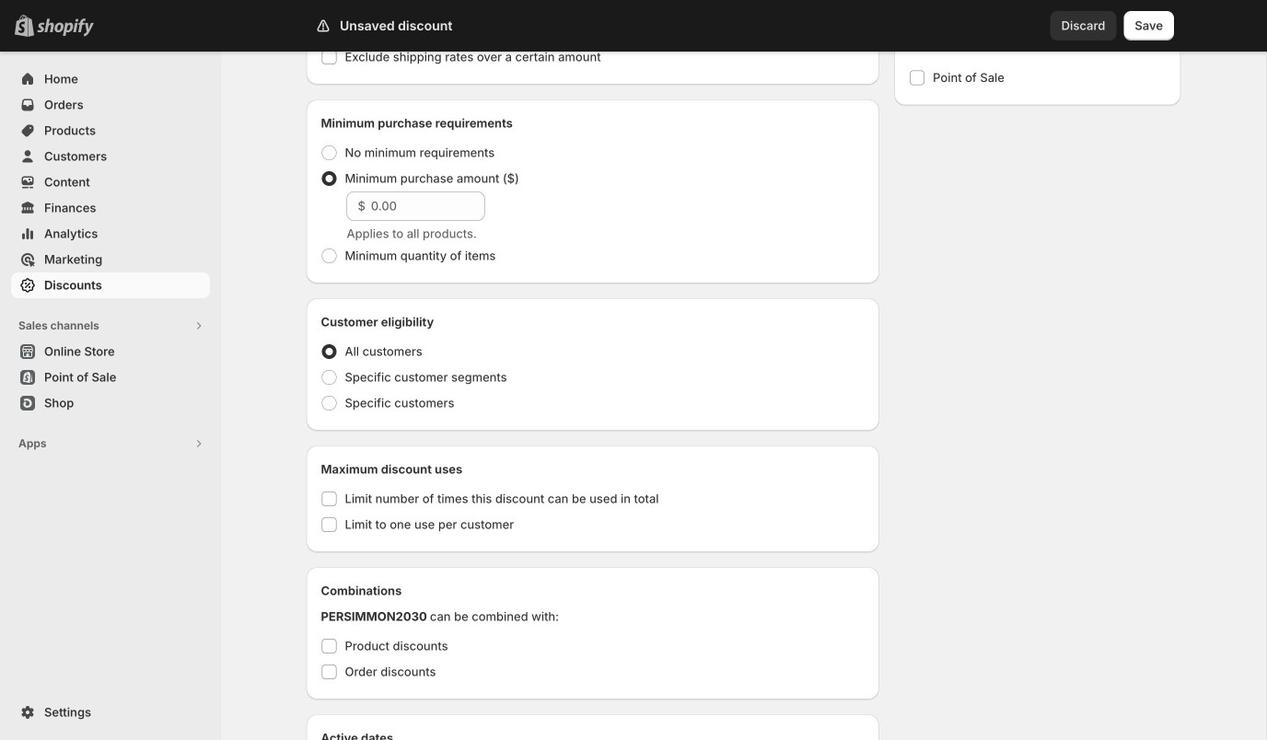 Task type: describe. For each thing, give the bounding box(es) containing it.
shopify image
[[37, 18, 94, 37]]



Task type: vqa. For each thing, say whether or not it's contained in the screenshot.
Shopify image
yes



Task type: locate. For each thing, give the bounding box(es) containing it.
0.00 text field
[[371, 192, 485, 221]]



